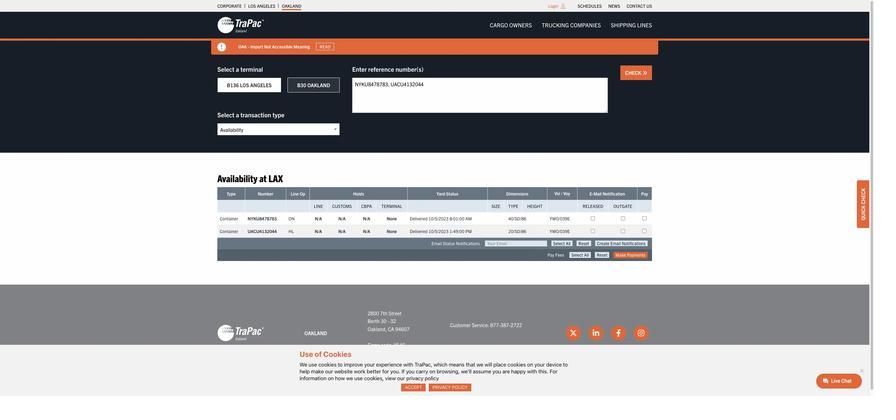 Task type: describe. For each thing, give the bounding box(es) containing it.
cargo
[[490, 21, 508, 29]]

for
[[383, 369, 389, 375]]

help
[[300, 369, 310, 375]]

7th
[[380, 310, 388, 316]]

contact us
[[627, 3, 653, 9]]

reserved.
[[355, 389, 377, 395]]

a for transaction
[[236, 111, 239, 119]]

quick
[[861, 206, 867, 221]]

footer containing 2800 7th street
[[0, 285, 870, 396]]

customs
[[332, 204, 352, 209]]

select for select a transaction type
[[218, 111, 235, 119]]

ca
[[388, 326, 394, 332]]

Enter reference number(s) text field
[[352, 78, 609, 113]]

32
[[391, 318, 396, 324]]

2800
[[368, 310, 379, 316]]

los angeles
[[248, 3, 276, 9]]

menu bar inside banner
[[485, 19, 657, 31]]

us
[[647, 3, 653, 9]]

0 horizontal spatial we
[[346, 376, 353, 382]]

pay fees
[[548, 252, 565, 258]]

payments
[[627, 252, 646, 258]]

no image
[[859, 368, 865, 374]]

10/5/2023 for 8:01:00
[[429, 216, 449, 222]]

accept link
[[401, 384, 426, 392]]

1 vertical spatial type
[[509, 204, 519, 209]]

email status notifications
[[432, 241, 480, 247]]

yard status
[[437, 191, 459, 197]]

make
[[616, 252, 626, 258]]

8:01:00
[[450, 216, 465, 222]]

lines
[[638, 21, 653, 29]]

pay for pay
[[642, 191, 648, 197]]

corporate
[[218, 3, 242, 9]]

uacu4132044
[[248, 229, 277, 234]]

fees
[[556, 252, 565, 258]]

not
[[264, 44, 271, 49]]

number(s)
[[396, 65, 424, 73]]

b30 oakland
[[297, 82, 330, 88]]

experience
[[376, 362, 402, 368]]

cookies
[[324, 350, 352, 359]]

0 horizontal spatial type
[[227, 191, 236, 197]]

which
[[434, 362, 448, 368]]

make
[[311, 369, 324, 375]]

status for email
[[443, 241, 455, 247]]

read
[[320, 44, 331, 49]]

firms code:  y549
[[368, 342, 406, 348]]

2023
[[408, 389, 418, 395]]

import
[[251, 44, 263, 49]]

view
[[385, 376, 396, 382]]

hl
[[289, 229, 294, 234]]

op
[[300, 191, 305, 197]]

trucking companies
[[542, 21, 601, 29]]

y549
[[394, 342, 406, 348]]

this.
[[539, 369, 549, 375]]

rights
[[339, 389, 354, 395]]

0 horizontal spatial our
[[325, 369, 333, 375]]

ywo/039e for 40/sd/86
[[550, 216, 570, 222]]

387-
[[501, 322, 511, 328]]

oak - import not accessible meaning
[[239, 44, 310, 49]]

berth
[[368, 318, 380, 324]]

security
[[450, 389, 470, 395]]

1 your from the left
[[365, 362, 375, 368]]

device
[[547, 362, 562, 368]]

of
[[315, 350, 322, 359]]

privacy policy
[[433, 385, 468, 390]]

information
[[300, 376, 327, 382]]

oak
[[239, 44, 247, 49]]

line for line
[[314, 204, 323, 209]]

0 vertical spatial with
[[404, 362, 414, 368]]

40/sd/86
[[509, 216, 527, 222]]

enter
[[352, 65, 367, 73]]

2 cookies from the left
[[508, 362, 526, 368]]

1 horizontal spatial on
[[430, 369, 436, 375]]

released
[[583, 204, 604, 209]]

2 oakland image from the top
[[218, 325, 264, 342]]

notification
[[603, 191, 626, 197]]

all
[[331, 389, 338, 395]]

1 you from the left
[[406, 369, 415, 375]]

news link
[[609, 2, 621, 10]]

2800 7th street berth 30 - 32 oakland, ca 94607
[[368, 310, 410, 332]]

privacy
[[433, 385, 451, 390]]

code:
[[381, 342, 393, 348]]

shipping lines
[[611, 21, 653, 29]]

0 vertical spatial on
[[528, 362, 533, 368]]

availability at lax
[[218, 172, 283, 184]]

safety
[[430, 389, 445, 395]]

dimensions
[[507, 191, 529, 197]]

street
[[389, 310, 402, 316]]

schedules link
[[578, 2, 602, 10]]

oakland,
[[368, 326, 387, 332]]

for
[[550, 369, 558, 375]]

status for yard
[[446, 191, 459, 197]]

select for select a terminal
[[218, 65, 235, 73]]

&
[[446, 389, 449, 395]]

/
[[561, 191, 563, 196]]

contact
[[627, 3, 646, 9]]

Your Email email field
[[485, 241, 548, 247]]

email
[[432, 241, 442, 247]]

1 to from the left
[[338, 362, 343, 368]]



Task type: vqa. For each thing, say whether or not it's contained in the screenshot.
Am in the bottom of the page
yes



Task type: locate. For each thing, give the bounding box(es) containing it.
solid image
[[643, 71, 648, 76]]

1 horizontal spatial cookies
[[508, 362, 526, 368]]

cookies
[[319, 362, 337, 368], [508, 362, 526, 368]]

yard
[[437, 191, 445, 197]]

1 ywo/039e from the top
[[550, 216, 570, 222]]

means
[[449, 362, 465, 368]]

- inside 2800 7th street berth 30 - 32 oakland, ca 94607
[[388, 318, 390, 324]]

delivered down delivered 10/5/2023 8:01:00 am in the bottom of the page
[[410, 229, 428, 234]]

0 vertical spatial select
[[218, 65, 235, 73]]

2 container from the top
[[220, 229, 238, 234]]

with up if
[[404, 362, 414, 368]]

your up better
[[365, 362, 375, 368]]

better
[[367, 369, 381, 375]]

0 horizontal spatial cookies
[[319, 362, 337, 368]]

ywo/039e down /
[[550, 216, 570, 222]]

ywo/039e up fees
[[550, 229, 570, 234]]

None button
[[552, 241, 573, 247], [577, 241, 591, 247], [596, 241, 648, 247], [570, 252, 591, 258], [595, 252, 610, 258], [552, 241, 573, 247], [577, 241, 591, 247], [596, 241, 648, 247], [570, 252, 591, 258], [595, 252, 610, 258]]

we
[[477, 362, 484, 368], [346, 376, 353, 382]]

oakland image
[[218, 16, 264, 34], [218, 325, 264, 342]]

with
[[404, 362, 414, 368], [528, 369, 537, 375]]

1 horizontal spatial our
[[397, 376, 405, 382]]

e-mail notification
[[590, 191, 626, 197]]

0 vertical spatial oakland image
[[218, 16, 264, 34]]

0 vertical spatial use
[[309, 362, 317, 368]]

login
[[549, 3, 559, 9]]

menu bar containing schedules
[[575, 2, 656, 10]]

angeles left oakland link
[[257, 3, 276, 9]]

1 horizontal spatial type
[[509, 204, 519, 209]]

1 vertical spatial menu bar
[[485, 19, 657, 31]]

light image
[[561, 4, 566, 9]]

0 vertical spatial pay
[[642, 191, 648, 197]]

0 horizontal spatial use
[[309, 362, 317, 368]]

1 vertical spatial -
[[388, 318, 390, 324]]

1 delivered from the top
[[410, 216, 428, 222]]

0 horizontal spatial with
[[404, 362, 414, 368]]

line for line op
[[291, 191, 299, 197]]

1 select from the top
[[218, 65, 235, 73]]

oakland link
[[282, 2, 302, 10]]

quick check link
[[858, 181, 870, 228]]

use down work
[[355, 376, 363, 382]]

ywo/039e for 20/sd/86
[[550, 229, 570, 234]]

0 vertical spatial our
[[325, 369, 333, 375]]

0 vertical spatial line
[[291, 191, 299, 197]]

2 10/5/2023 from the top
[[429, 229, 449, 234]]

delivered up the delivered 10/5/2023 1:49:00 pm at the bottom
[[410, 216, 428, 222]]

menu bar up shipping
[[575, 2, 656, 10]]

0 vertical spatial a
[[236, 65, 239, 73]]

1 horizontal spatial your
[[535, 362, 545, 368]]

0 horizontal spatial to
[[338, 362, 343, 368]]

banner containing cargo owners
[[0, 12, 875, 55]]

1 vertical spatial use
[[355, 376, 363, 382]]

0 vertical spatial we
[[477, 362, 484, 368]]

menu bar
[[575, 2, 656, 10], [485, 19, 657, 31]]

pay left fees
[[548, 252, 555, 258]]

2 a from the top
[[236, 111, 239, 119]]

1 vertical spatial with
[[528, 369, 537, 375]]

privacy policy link
[[429, 384, 472, 392]]

1 vertical spatial oakland
[[308, 82, 330, 88]]

pay right notification
[[642, 191, 648, 197]]

2 ywo/039e from the top
[[550, 229, 570, 234]]

login link
[[549, 3, 559, 9]]

1 vertical spatial our
[[397, 376, 405, 382]]

on left device
[[528, 362, 533, 368]]

1 vertical spatial line
[[314, 204, 323, 209]]

94607
[[396, 326, 410, 332]]

a for terminal
[[236, 65, 239, 73]]

assume
[[473, 369, 492, 375]]

877-
[[491, 322, 501, 328]]

0 horizontal spatial you
[[406, 369, 415, 375]]

none for delivered 10/5/2023 8:01:00 am
[[387, 216, 397, 222]]

pm
[[466, 229, 472, 234]]

safety & security link
[[430, 389, 470, 395]]

are
[[503, 369, 510, 375]]

select a transaction type
[[218, 111, 285, 119]]

0 vertical spatial type
[[227, 191, 236, 197]]

status right yard on the top
[[446, 191, 459, 197]]

availability
[[218, 172, 258, 184]]

1 horizontal spatial use
[[355, 376, 363, 382]]

2 select from the top
[[218, 111, 235, 119]]

accept
[[405, 385, 422, 390]]

1 vertical spatial ywo/039e
[[550, 229, 570, 234]]

oakland right b30
[[308, 82, 330, 88]]

b136
[[227, 82, 239, 88]]

0 vertical spatial los
[[248, 3, 256, 9]]

status right email on the bottom of page
[[443, 241, 455, 247]]

check inside button
[[626, 70, 643, 76]]

los right corporate
[[248, 3, 256, 9]]

accessible
[[272, 44, 293, 49]]

we'll
[[461, 369, 472, 375]]

1 vertical spatial los
[[240, 82, 249, 88]]

0 vertical spatial ywo/039e
[[550, 216, 570, 222]]

1 vertical spatial pay
[[548, 252, 555, 258]]

we
[[300, 362, 307, 368]]

0 horizontal spatial on
[[328, 376, 334, 382]]

use
[[300, 350, 313, 359]]

height
[[528, 204, 543, 209]]

a
[[236, 65, 239, 73], [236, 111, 239, 119]]

1 vertical spatial container
[[220, 229, 238, 234]]

0 horizontal spatial your
[[365, 362, 375, 368]]

to up website
[[338, 362, 343, 368]]

oakland
[[282, 3, 302, 9], [308, 82, 330, 88], [305, 330, 327, 336]]

corporate link
[[218, 2, 242, 10]]

number
[[258, 191, 274, 197]]

1 horizontal spatial you
[[493, 369, 501, 375]]

our
[[325, 369, 333, 375], [397, 376, 405, 382]]

0 vertical spatial none
[[387, 216, 397, 222]]

delivered for delivered 10/5/2023 1:49:00 pm
[[410, 229, 428, 234]]

menu bar down light icon
[[485, 19, 657, 31]]

trapac,
[[415, 362, 433, 368]]

0 vertical spatial menu bar
[[575, 2, 656, 10]]

website
[[335, 369, 353, 375]]

use
[[309, 362, 317, 368], [355, 376, 363, 382]]

1 none from the top
[[387, 216, 397, 222]]

type
[[273, 111, 285, 119]]

oakland up of
[[305, 330, 327, 336]]

2 horizontal spatial on
[[528, 362, 533, 368]]

2722
[[511, 322, 522, 328]]

vsl
[[555, 191, 560, 196]]

0 vertical spatial oakland
[[282, 3, 302, 9]]

voy
[[564, 191, 571, 196]]

use up make at the left bottom
[[309, 362, 317, 368]]

you
[[406, 369, 415, 375], [493, 369, 501, 375]]

2 your from the left
[[535, 362, 545, 368]]

status
[[446, 191, 459, 197], [443, 241, 455, 247]]

delivered for delivered 10/5/2023 8:01:00 am
[[410, 216, 428, 222]]

select left transaction
[[218, 111, 235, 119]]

on up policy
[[430, 369, 436, 375]]

work
[[354, 369, 366, 375]]

0 vertical spatial delivered
[[410, 216, 428, 222]]

we down website
[[346, 376, 353, 382]]

2 vertical spatial oakland
[[305, 330, 327, 336]]

policy
[[425, 376, 439, 382]]

2 vertical spatial on
[[328, 376, 334, 382]]

container for uacu4132044
[[220, 229, 238, 234]]

line left customs
[[314, 204, 323, 209]]

to right device
[[564, 362, 568, 368]]

0 horizontal spatial check
[[626, 70, 643, 76]]

on left how
[[328, 376, 334, 382]]

1 10/5/2023 from the top
[[429, 216, 449, 222]]

1 vertical spatial 10/5/2023
[[429, 229, 449, 234]]

type down availability
[[227, 191, 236, 197]]

carry
[[416, 369, 428, 375]]

1 horizontal spatial pay
[[642, 191, 648, 197]]

firms
[[368, 342, 380, 348]]

with left this. at right bottom
[[528, 369, 537, 375]]

enter reference number(s)
[[352, 65, 424, 73]]

None checkbox
[[591, 217, 595, 221], [591, 229, 595, 233], [591, 217, 595, 221], [591, 229, 595, 233]]

container for nyku8478783
[[220, 216, 238, 222]]

10/5/2023 up the delivered 10/5/2023 1:49:00 pm at the bottom
[[429, 216, 449, 222]]

our down if
[[397, 376, 405, 382]]

1 horizontal spatial -
[[388, 318, 390, 324]]

2 to from the left
[[564, 362, 568, 368]]

2 delivered from the top
[[410, 229, 428, 234]]

angeles
[[257, 3, 276, 9], [250, 82, 272, 88]]

0 vertical spatial check
[[626, 70, 643, 76]]

0 horizontal spatial line
[[291, 191, 299, 197]]

safety & security |
[[430, 389, 473, 395]]

0 horizontal spatial pay
[[548, 252, 555, 258]]

1 horizontal spatial line
[[314, 204, 323, 209]]

ywo/039e
[[550, 216, 570, 222], [550, 229, 570, 234]]

delivered
[[410, 216, 428, 222], [410, 229, 428, 234]]

1 container from the top
[[220, 216, 238, 222]]

1 vertical spatial delivered
[[410, 229, 428, 234]]

none
[[387, 216, 397, 222], [387, 229, 397, 234]]

1 vertical spatial check
[[861, 188, 867, 204]]

line left op
[[291, 191, 299, 197]]

banner
[[0, 12, 875, 55]]

a left terminal
[[236, 65, 239, 73]]

footer
[[0, 285, 870, 396]]

1 vertical spatial select
[[218, 111, 235, 119]]

|
[[471, 389, 472, 395]]

©
[[403, 389, 407, 395]]

1 vertical spatial none
[[387, 229, 397, 234]]

cookies up make at the left bottom
[[319, 362, 337, 368]]

we up assume at right bottom
[[477, 362, 484, 368]]

1 vertical spatial status
[[443, 241, 455, 247]]

terminal
[[382, 204, 402, 209]]

0 horizontal spatial -
[[248, 44, 250, 49]]

transaction
[[241, 111, 271, 119]]

cookies up happy
[[508, 362, 526, 368]]

1 horizontal spatial with
[[528, 369, 537, 375]]

1 vertical spatial on
[[430, 369, 436, 375]]

0 vertical spatial angeles
[[257, 3, 276, 9]]

you down place
[[493, 369, 501, 375]]

a left transaction
[[236, 111, 239, 119]]

20/sd/86
[[509, 229, 527, 234]]

los angeles link
[[248, 2, 276, 10]]

oakland right los angeles link
[[282, 3, 302, 9]]

place
[[494, 362, 507, 368]]

select up the b136
[[218, 65, 235, 73]]

companies
[[571, 21, 601, 29]]

service:
[[472, 322, 489, 328]]

- inside banner
[[248, 44, 250, 49]]

0 vertical spatial 10/5/2023
[[429, 216, 449, 222]]

none for delivered 10/5/2023 1:49:00 pm
[[387, 229, 397, 234]]

notifications
[[456, 241, 480, 247]]

line
[[291, 191, 299, 197], [314, 204, 323, 209]]

0 vertical spatial container
[[220, 216, 238, 222]]

- right the oak
[[248, 44, 250, 49]]

1 horizontal spatial check
[[861, 188, 867, 204]]

to
[[338, 362, 343, 368], [564, 362, 568, 368]]

mail
[[594, 191, 602, 197]]

pay for pay fees
[[548, 252, 555, 258]]

your
[[365, 362, 375, 368], [535, 362, 545, 368]]

10/5/2023 up email on the bottom of page
[[429, 229, 449, 234]]

10/5/2023 for 1:49:00
[[429, 229, 449, 234]]

0 vertical spatial status
[[446, 191, 459, 197]]

menu bar containing cargo owners
[[485, 19, 657, 31]]

our right make at the left bottom
[[325, 369, 333, 375]]

improve
[[344, 362, 363, 368]]

2 you from the left
[[493, 369, 501, 375]]

trucking companies link
[[537, 19, 606, 31]]

you right if
[[406, 369, 415, 375]]

schedules
[[578, 3, 602, 9]]

1 horizontal spatial we
[[477, 362, 484, 368]]

1 vertical spatial we
[[346, 376, 353, 382]]

1 oakland image from the top
[[218, 16, 264, 34]]

los right the b136
[[240, 82, 249, 88]]

angeles down terminal
[[250, 82, 272, 88]]

1 cookies from the left
[[319, 362, 337, 368]]

1 a from the top
[[236, 65, 239, 73]]

am
[[466, 216, 472, 222]]

privacy
[[407, 376, 424, 382]]

type up the 40/sd/86
[[509, 204, 519, 209]]

1 vertical spatial angeles
[[250, 82, 272, 88]]

outgate
[[614, 204, 633, 209]]

30
[[381, 318, 387, 324]]

2 none from the top
[[387, 229, 397, 234]]

1 vertical spatial oakland image
[[218, 325, 264, 342]]

select a terminal
[[218, 65, 263, 73]]

1 vertical spatial a
[[236, 111, 239, 119]]

- right 30 on the left bottom of page
[[388, 318, 390, 324]]

None checkbox
[[621, 217, 625, 221], [643, 217, 647, 221], [621, 229, 625, 233], [643, 229, 647, 233], [621, 217, 625, 221], [643, 217, 647, 221], [621, 229, 625, 233], [643, 229, 647, 233]]

solid image
[[218, 43, 226, 52]]

1 horizontal spatial to
[[564, 362, 568, 368]]

0 vertical spatial -
[[248, 44, 250, 49]]

nyku8478783
[[248, 216, 277, 222]]

your up this. at right bottom
[[535, 362, 545, 368]]



